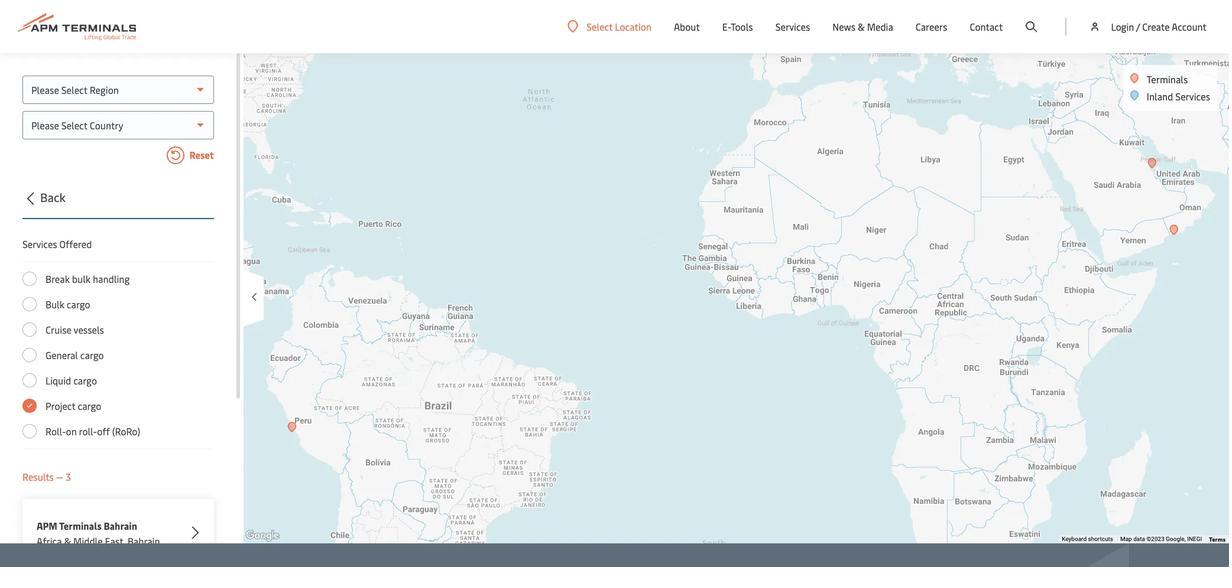 Task type: vqa. For each thing, say whether or not it's contained in the screenshot.
Cruise
yes



Task type: describe. For each thing, give the bounding box(es) containing it.
media
[[867, 20, 893, 33]]

select
[[587, 20, 613, 33]]

login / create account
[[1111, 20, 1207, 33]]

inland services
[[1147, 90, 1210, 103]]

e-tools
[[722, 20, 753, 33]]

vessels
[[74, 323, 104, 336]]

General cargo radio
[[22, 348, 37, 362]]

keyboard shortcuts
[[1062, 536, 1113, 543]]

terms
[[1209, 536, 1225, 544]]

keyboard shortcuts button
[[1062, 536, 1113, 544]]

services for services
[[775, 20, 810, 33]]

& inside dropdown button
[[858, 20, 865, 33]]

roll-
[[79, 425, 97, 438]]

reset
[[187, 148, 214, 161]]

(roro)
[[112, 425, 140, 438]]

results
[[22, 471, 54, 484]]

location
[[615, 20, 651, 33]]

apm terminals bahrain africa & middle east, bahrain
[[37, 520, 160, 548]]

news & media button
[[833, 0, 893, 53]]

roll-
[[46, 425, 66, 438]]

select location
[[587, 20, 651, 33]]

on
[[66, 425, 77, 438]]

reset button
[[22, 147, 214, 167]]

contact button
[[970, 0, 1003, 53]]

about
[[674, 20, 700, 33]]

project
[[46, 400, 75, 413]]

roll-on roll-off (roro)
[[46, 425, 140, 438]]

bulk
[[46, 298, 64, 311]]

1 vertical spatial bahrain
[[128, 535, 160, 548]]

google,
[[1166, 536, 1186, 543]]

login / create account link
[[1089, 0, 1207, 53]]

3
[[66, 471, 71, 484]]

break bulk handling
[[46, 273, 130, 286]]

handling
[[93, 273, 130, 286]]

services for services offered
[[22, 238, 57, 251]]

careers
[[916, 20, 947, 33]]

e-
[[722, 20, 731, 33]]

login
[[1111, 20, 1134, 33]]

tools
[[731, 20, 753, 33]]

east,
[[105, 535, 125, 548]]

bulk
[[72, 273, 90, 286]]

terms link
[[1209, 536, 1225, 544]]

cruise
[[46, 323, 72, 336]]

©2023
[[1147, 536, 1164, 543]]

data
[[1133, 536, 1145, 543]]

terminals inside the apm terminals bahrain africa & middle east, bahrain
[[59, 520, 102, 533]]

inland
[[1147, 90, 1173, 103]]

contact
[[970, 20, 1003, 33]]

break
[[46, 273, 70, 286]]

careers button
[[916, 0, 947, 53]]

back
[[40, 189, 66, 205]]

cruise vessels
[[46, 323, 104, 336]]



Task type: locate. For each thing, give the bounding box(es) containing it.
cargo for bulk cargo
[[67, 298, 90, 311]]

general cargo
[[46, 349, 104, 362]]

Roll-on roll-off (RoRo) radio
[[22, 424, 37, 439]]

map
[[1120, 536, 1132, 543]]

services offered
[[22, 238, 92, 251]]

general
[[46, 349, 78, 362]]

cargo down vessels
[[80, 349, 104, 362]]

&
[[858, 20, 865, 33], [64, 535, 71, 548]]

1 horizontal spatial services
[[775, 20, 810, 33]]

2 vertical spatial services
[[22, 238, 57, 251]]

0 horizontal spatial &
[[64, 535, 71, 548]]

terminals up inland
[[1147, 73, 1188, 86]]

apm
[[37, 520, 57, 533]]

0 vertical spatial services
[[775, 20, 810, 33]]

& right news
[[858, 20, 865, 33]]

services right tools
[[775, 20, 810, 33]]

news & media
[[833, 20, 893, 33]]

bahrain right east,
[[128, 535, 160, 548]]

cargo right bulk
[[67, 298, 90, 311]]

inegi
[[1187, 536, 1202, 543]]

Liquid cargo radio
[[22, 374, 37, 388]]

back button
[[19, 189, 214, 219]]

liquid
[[46, 374, 71, 387]]

0 vertical spatial &
[[858, 20, 865, 33]]

1 vertical spatial services
[[1175, 90, 1210, 103]]

services button
[[775, 0, 810, 53]]

services left offered
[[22, 238, 57, 251]]

0 vertical spatial terminals
[[1147, 73, 1188, 86]]

news
[[833, 20, 855, 33]]

map data ©2023 google, inegi
[[1120, 536, 1202, 543]]

—
[[56, 471, 63, 484]]

1 vertical spatial &
[[64, 535, 71, 548]]

cargo for general cargo
[[80, 349, 104, 362]]

terminals
[[1147, 73, 1188, 86], [59, 520, 102, 533]]

terminals up middle
[[59, 520, 102, 533]]

off
[[97, 425, 110, 438]]

middle
[[73, 535, 103, 548]]

0 vertical spatial bahrain
[[104, 520, 137, 533]]

keyboard
[[1062, 536, 1087, 543]]

0 horizontal spatial terminals
[[59, 520, 102, 533]]

/
[[1136, 20, 1140, 33]]

1 vertical spatial terminals
[[59, 520, 102, 533]]

bahrain
[[104, 520, 137, 533], [128, 535, 160, 548]]

1 horizontal spatial &
[[858, 20, 865, 33]]

cargo right liquid
[[73, 374, 97, 387]]

bahrain up east,
[[104, 520, 137, 533]]

2 horizontal spatial services
[[1175, 90, 1210, 103]]

cargo
[[67, 298, 90, 311], [80, 349, 104, 362], [73, 374, 97, 387], [78, 400, 101, 413]]

results — 3
[[22, 471, 71, 484]]

Cruise vessels radio
[[22, 323, 37, 337]]

account
[[1172, 20, 1207, 33]]

map region
[[207, 46, 1229, 568]]

shortcuts
[[1088, 536, 1113, 543]]

create
[[1142, 20, 1170, 33]]

google image
[[243, 528, 282, 544]]

services right inland
[[1175, 90, 1210, 103]]

Break bulk handling radio
[[22, 272, 37, 286]]

& inside the apm terminals bahrain africa & middle east, bahrain
[[64, 535, 71, 548]]

& right the africa
[[64, 535, 71, 548]]

offered
[[59, 238, 92, 251]]

cargo up the 'roll-' at the left bottom
[[78, 400, 101, 413]]

select location button
[[568, 20, 651, 33]]

1 horizontal spatial terminals
[[1147, 73, 1188, 86]]

africa
[[37, 535, 62, 548]]

liquid cargo
[[46, 374, 97, 387]]

project cargo
[[46, 400, 101, 413]]

Bulk cargo radio
[[22, 297, 37, 312]]

cargo for liquid cargo
[[73, 374, 97, 387]]

services
[[775, 20, 810, 33], [1175, 90, 1210, 103], [22, 238, 57, 251]]

cargo for project cargo
[[78, 400, 101, 413]]

e-tools button
[[722, 0, 753, 53]]

about button
[[674, 0, 700, 53]]

bulk cargo
[[46, 298, 90, 311]]

0 horizontal spatial services
[[22, 238, 57, 251]]

Project cargo radio
[[22, 399, 37, 413]]



